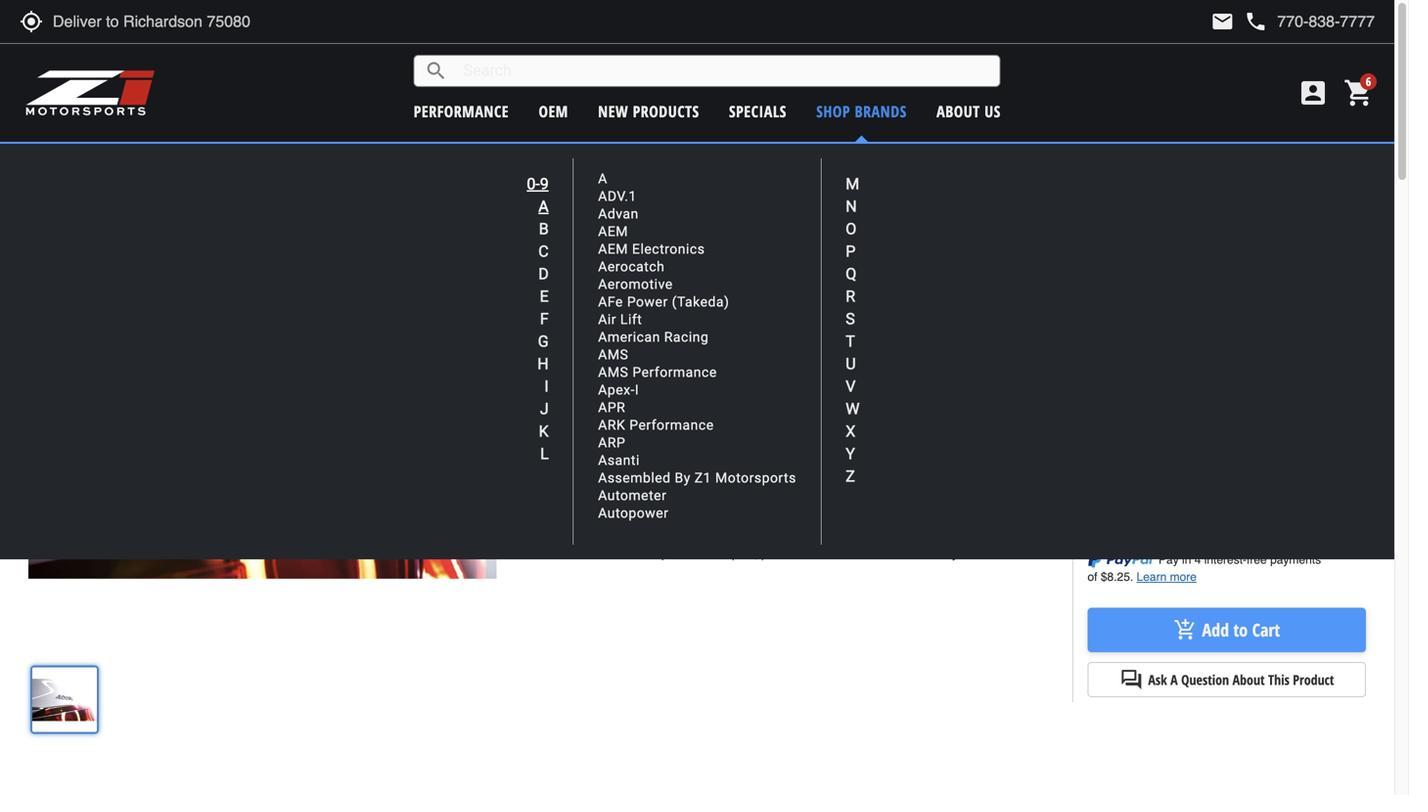 Task type: locate. For each thing, give the bounding box(es) containing it.
trunk
[[773, 380, 802, 395]]

0 vertical spatial 400r
[[804, 223, 852, 258]]

1 vertical spatial red
[[547, 419, 570, 434]]

0 horizontal spatial sport
[[574, 419, 605, 434]]

1 vertical spatial was
[[774, 438, 797, 453]]

1 horizontal spatial a
[[598, 171, 608, 187]]

1 vertical spatial found
[[608, 419, 641, 434]]

was
[[900, 419, 923, 434], [774, 438, 797, 453]]

this badge is found on the right side of the trunk on all 2020+ jdm nissan skyline (infiniti q50) models equipped with the 400hp vr30 powertrain. the 400r is japans equivalent to the red sport found in the us market. the legendary 400r name was used originally on the 1997 skyline (r33) gt-r 400r. this car was inspired by the le mans gt cars and had a track ready 400hp engine.
[[525, 380, 1037, 473]]

found down equipped
[[608, 419, 641, 434]]

0 horizontal spatial by
[[675, 470, 691, 486]]

apex-i link
[[598, 382, 639, 398]]

star
[[530, 262, 550, 282], [550, 262, 569, 282], [569, 262, 589, 282]]

the up track in the bottom of the page
[[525, 438, 543, 453]]

is up the apr link
[[592, 380, 601, 395]]

0 horizontal spatial r
[[676, 438, 685, 453]]

red up 1997
[[547, 419, 570, 434]]

arp link
[[598, 435, 626, 451]]

red up the aerocatch
[[608, 223, 645, 258]]

1 horizontal spatial was
[[900, 419, 923, 434]]

skyline right '/'
[[727, 223, 797, 258]]

0 vertical spatial is
[[592, 380, 601, 395]]

rear
[[858, 223, 903, 258]]

1 vertical spatial r
[[676, 438, 685, 453]]

by left z1
[[675, 470, 691, 486]]

is down nissan
[[907, 399, 916, 414]]

ams down american
[[598, 347, 629, 363]]

oem inside oem q50 red sport / skyline 400r rear trunk emblem star star star star_half 4.8/5 - (11 reviews) brand: infiniti fits models: q50...
[[511, 223, 557, 258]]

2 star from the left
[[550, 262, 569, 282]]

badge
[[553, 380, 589, 395]]

2 vertical spatial a
[[1171, 671, 1178, 690]]

apr link
[[598, 400, 626, 416]]

0 vertical spatial to
[[1026, 399, 1037, 414]]

s
[[846, 310, 855, 328]]

1 horizontal spatial about
[[1233, 671, 1265, 690]]

found up equipped
[[605, 380, 638, 395]]

shop brands link
[[817, 101, 907, 122]]

to down (infiniti
[[1026, 399, 1037, 414]]

the
[[848, 399, 870, 414], [747, 419, 768, 434]]

1 horizontal spatial r
[[846, 287, 856, 306]]

engine.
[[645, 458, 687, 473]]

1 horizontal spatial on
[[805, 380, 820, 395]]

ams down the ams link
[[598, 364, 629, 381]]

autopower
[[598, 505, 669, 522]]

performance down the with
[[630, 417, 714, 433]]

this up the q50)
[[525, 380, 549, 395]]

ams
[[598, 347, 629, 363], [598, 364, 629, 381]]

to
[[1026, 399, 1037, 414], [1234, 619, 1248, 642]]

performance up the with
[[633, 364, 717, 381]]

(takeda)
[[672, 294, 730, 310]]

1 vertical spatial is
[[907, 399, 916, 414]]

1 vertical spatial oem
[[511, 223, 557, 258]]

4.8/5 -
[[612, 264, 647, 280]]

Search search field
[[448, 56, 1000, 86]]

0 horizontal spatial q50
[[563, 223, 602, 258]]

0 horizontal spatial to
[[1026, 399, 1037, 414]]

0 horizontal spatial was
[[774, 438, 797, 453]]

2 horizontal spatial skyline
[[951, 380, 992, 395]]

r up the s
[[846, 287, 856, 306]]

1 vertical spatial sport
[[574, 419, 605, 434]]

by inside this badge is found on the right side of the trunk on all 2020+ jdm nissan skyline (infiniti q50) models equipped with the 400hp vr30 powertrain. the 400r is japans equivalent to the red sport found in the us market. the legendary 400r name was used originally on the 1997 skyline (r33) gt-r 400r. this car was inspired by the le mans gt cars and had a track ready 400hp engine.
[[849, 438, 863, 453]]

1 vertical spatial a
[[539, 197, 549, 216]]

sport down models
[[574, 419, 605, 434]]

1 horizontal spatial q50
[[641, 517, 665, 532]]

the down 2020+
[[848, 399, 870, 414]]

0 vertical spatial r
[[846, 287, 856, 306]]

apex-
[[598, 382, 635, 398]]

oem for oem
[[539, 101, 569, 122]]

400r down w
[[831, 419, 861, 434]]

infiniti down autometer link at the bottom left
[[604, 517, 638, 532]]

the up car
[[747, 419, 768, 434]]

i
[[545, 377, 549, 396]]

shop
[[817, 101, 851, 122]]

1 horizontal spatial red
[[608, 223, 645, 258]]

vr30
[[747, 399, 777, 414]]

used
[[926, 419, 954, 434]]

star right d
[[550, 262, 569, 282]]

a for question_answer
[[1171, 671, 1178, 690]]

on right i
[[641, 380, 656, 395]]

about left us at top
[[937, 101, 980, 122]]

0 horizontal spatial about
[[937, 101, 980, 122]]

0 vertical spatial sport
[[651, 223, 704, 258]]

a left l
[[525, 458, 532, 473]]

0 horizontal spatial is
[[592, 380, 601, 395]]

on up had
[[1011, 419, 1026, 434]]

the right 'in'
[[658, 419, 676, 434]]

0 vertical spatial performance
[[633, 364, 717, 381]]

a inside question_answer ask a question about this product
[[1171, 671, 1178, 690]]

oem left new
[[539, 101, 569, 122]]

q50 left (change
[[742, 152, 772, 172]]

1 vertical spatial a
[[647, 546, 653, 562]]

0 vertical spatial skyline
[[727, 223, 797, 258]]

1 vertical spatial ams
[[598, 364, 629, 381]]

1 horizontal spatial to
[[1234, 619, 1248, 642]]

0 horizontal spatial a
[[525, 458, 532, 473]]

models:
[[533, 313, 575, 331]]

0 horizontal spatial red
[[547, 419, 570, 434]]

0 vertical spatial by
[[849, 438, 863, 453]]

1 vertical spatial performance
[[630, 417, 714, 433]]

brand:
[[511, 287, 546, 306]]

advan
[[598, 206, 639, 222]]

afe power (takeda) link
[[598, 294, 730, 310]]

my_location
[[20, 10, 43, 33]]

z1 motorsports logo image
[[24, 69, 156, 117]]

to inside this badge is found on the right side of the trunk on all 2020+ jdm nissan skyline (infiniti q50) models equipped with the 400hp vr30 powertrain. the 400r is japans equivalent to the red sport found in the us market. the legendary 400r name was used originally on the 1997 skyline (r33) gt-r 400r. this car was inspired by the le mans gt cars and had a track ready 400hp engine.
[[1026, 399, 1037, 414]]

sport left '/'
[[651, 223, 704, 258]]

is
[[592, 380, 601, 395], [907, 399, 916, 414], [634, 546, 643, 562]]

400r down jdm on the top right of page
[[873, 399, 903, 414]]

was up mans
[[900, 419, 923, 434]]

about right question
[[1233, 671, 1265, 690]]

2 horizontal spatial is
[[907, 399, 916, 414]]

1 horizontal spatial skyline
[[727, 223, 797, 258]]

q50 left sedan
[[641, 517, 665, 532]]

0 vertical spatial oem
[[539, 101, 569, 122]]

1 aem from the top
[[598, 223, 628, 240]]

0 horizontal spatial infiniti
[[549, 287, 586, 306]]

2 vertical spatial is
[[634, 546, 643, 562]]

2
[[848, 546, 855, 562]]

afe
[[598, 294, 623, 310]]

infiniti right e
[[549, 287, 586, 306]]

q50...
[[579, 315, 611, 331]]

0 vertical spatial was
[[900, 419, 923, 434]]

oem up d
[[511, 223, 557, 258]]

ask
[[1149, 671, 1167, 690]]

2 horizontal spatial a
[[1171, 671, 1178, 690]]

of
[[737, 380, 748, 395]]

400r.
[[689, 438, 722, 453]]

mail phone
[[1211, 10, 1268, 33]]

this left product
[[1269, 671, 1290, 690]]

r down us
[[676, 438, 685, 453]]

skyline up equivalent
[[951, 380, 992, 395]]

the up the with
[[659, 380, 677, 395]]

a up adv.1
[[598, 171, 608, 187]]

q50
[[742, 152, 772, 172], [563, 223, 602, 258], [641, 517, 665, 532]]

0 vertical spatial q50
[[742, 152, 772, 172]]

phone
[[1244, 10, 1268, 33]]

power
[[627, 294, 668, 310]]

new products
[[598, 101, 700, 122]]

400r inside oem q50 red sport / skyline 400r rear trunk emblem star star star star_half 4.8/5 - (11 reviews) brand: infiniti fits models: q50...
[[804, 223, 852, 258]]

oem link
[[539, 101, 569, 122]]

star up infiniti link
[[569, 262, 589, 282]]

2 ams from the top
[[598, 364, 629, 381]]

aem down aem link
[[598, 241, 628, 257]]

by up z
[[849, 438, 863, 453]]

all
[[823, 380, 836, 395]]

0 vertical spatial a
[[525, 458, 532, 473]]

with
[[659, 399, 682, 414]]

a up 'b'
[[539, 197, 549, 216]]

a inside a adv.1 advan aem aem electronics aerocatch aeromotive afe power (takeda) air lift american racing ams ams performance apex-i apr ark performance arp asanti assembled by z1 motorsports autometer autopower
[[598, 171, 608, 187]]

for
[[898, 546, 913, 562]]

shop brands
[[817, 101, 907, 122]]

asanti link
[[598, 453, 640, 469]]

the right of
[[751, 380, 769, 395]]

equipped
[[601, 399, 655, 414]]

0 horizontal spatial the
[[747, 419, 768, 434]]

to right "add"
[[1234, 619, 1248, 642]]

sport inside oem q50 red sport / skyline 400r rear trunk emblem star star star star_half 4.8/5 - (11 reviews) brand: infiniti fits models: q50...
[[651, 223, 704, 258]]

question_answer ask a question about this product
[[1120, 669, 1335, 692]]

please
[[763, 546, 800, 562]]

order
[[700, 546, 730, 562]]

z1
[[695, 470, 712, 486]]

1 vertical spatial q50
[[563, 223, 602, 258]]

a for 0-
[[539, 197, 549, 216]]

q50 up star_half
[[563, 223, 602, 258]]

originally
[[957, 419, 1008, 434]]

a right ask
[[1171, 671, 1178, 690]]

a
[[525, 458, 532, 473], [647, 546, 653, 562]]

add_shopping_cart
[[1174, 619, 1198, 642]]

o
[[846, 220, 857, 238]]

the
[[659, 380, 677, 395], [751, 380, 769, 395], [686, 399, 704, 414], [525, 419, 543, 434], [658, 419, 676, 434], [525, 438, 543, 453], [866, 438, 884, 453]]

q50 for shopping:
[[742, 152, 772, 172]]

about
[[937, 101, 980, 122], [1233, 671, 1265, 690]]

racing
[[664, 329, 709, 345]]

0 vertical spatial red
[[608, 223, 645, 258]]

m n o p q r s t u v w x y z
[[846, 175, 860, 486]]

on left all
[[805, 380, 820, 395]]

was right car
[[774, 438, 797, 453]]

aem down advan
[[598, 223, 628, 240]]

0 vertical spatial infiniti
[[549, 287, 586, 306]]

air
[[598, 312, 617, 328]]

nissan
[[909, 380, 947, 395]]

1 vertical spatial by
[[675, 470, 691, 486]]

infiniti
[[549, 287, 586, 306], [604, 517, 638, 532]]

1 vertical spatial infiniti
[[604, 517, 638, 532]]

a link
[[598, 171, 608, 187]]

400hp
[[707, 399, 743, 414]]

car
[[753, 438, 771, 453]]

1 vertical spatial 400r
[[873, 399, 903, 414]]

1 horizontal spatial sport
[[651, 223, 704, 258]]

2 horizontal spatial q50
[[742, 152, 772, 172]]

0 horizontal spatial skyline
[[579, 438, 619, 453]]

skyline down ark
[[579, 438, 619, 453]]

1 horizontal spatial a
[[647, 546, 653, 562]]

trunk
[[909, 223, 966, 258]]

mans
[[905, 438, 937, 453]]

star down c
[[530, 262, 550, 282]]

1 horizontal spatial by
[[849, 438, 863, 453]]

2 vertical spatial q50
[[641, 517, 665, 532]]

400r up q
[[804, 223, 852, 258]]

0 vertical spatial a
[[598, 171, 608, 187]]

0 vertical spatial about
[[937, 101, 980, 122]]

a left special
[[647, 546, 653, 562]]

by inside a adv.1 advan aem aem electronics aerocatch aeromotive afe power (takeda) air lift american racing ams ams performance apex-i apr ark performance arp asanti assembled by z1 motorsports autometer autopower
[[675, 470, 691, 486]]

1 vertical spatial about
[[1233, 671, 1265, 690]]

equivalent
[[964, 399, 1022, 414]]

e
[[540, 287, 549, 306]]

2 vertical spatial skyline
[[579, 438, 619, 453]]

q50 for infiniti
[[641, 517, 665, 532]]

is down '2014+ infiniti q50 sedan'
[[634, 546, 643, 562]]

oem for oem q50 red sport / skyline 400r rear trunk emblem star star star star_half 4.8/5 - (11 reviews) brand: infiniti fits models: q50...
[[511, 223, 557, 258]]

1 horizontal spatial is
[[634, 546, 643, 562]]

1 horizontal spatial the
[[848, 399, 870, 414]]

0 vertical spatial aem
[[598, 223, 628, 240]]

product
[[1293, 671, 1335, 690]]

0 horizontal spatial a
[[539, 197, 549, 216]]

aeromotive
[[598, 276, 673, 292]]

1 vertical spatial aem
[[598, 241, 628, 257]]

a inside 0-9 a b c d e f g h i j k l
[[539, 197, 549, 216]]

0 vertical spatial ams
[[598, 347, 629, 363]]

currently shopping: q50 (change model)
[[594, 152, 867, 172]]



Task type: describe. For each thing, give the bounding box(es) containing it.
aerocatch
[[598, 259, 665, 275]]

sedan
[[669, 517, 705, 532]]

performance
[[414, 101, 509, 122]]

the left "le" on the right bottom of the page
[[866, 438, 884, 453]]

x
[[846, 422, 856, 441]]

ark
[[598, 417, 626, 433]]

name
[[865, 419, 896, 434]]

delivery.
[[916, 546, 962, 562]]

part,
[[733, 546, 759, 562]]

question_answer
[[1120, 669, 1144, 692]]

market.
[[701, 419, 743, 434]]

the down right
[[686, 399, 704, 414]]

legendary
[[772, 419, 828, 434]]

arp
[[598, 435, 626, 451]]

3 star from the left
[[569, 262, 589, 282]]

r inside this badge is found on the right side of the trunk on all 2020+ jdm nissan skyline (infiniti q50) models equipped with the 400hp vr30 powertrain. the 400r is japans equivalent to the red sport found in the us market. the legendary 400r name was used originally on the 1997 skyline (r33) gt-r 400r. this car was inspired by the le mans gt cars and had a track ready 400hp engine.
[[676, 438, 685, 453]]

(r33)
[[623, 438, 652, 453]]

gt-
[[656, 438, 676, 453]]

asanti
[[598, 453, 640, 469]]

p
[[846, 242, 856, 261]]

0 vertical spatial the
[[848, 399, 870, 414]]

ready
[[568, 458, 599, 473]]

in
[[645, 419, 655, 434]]

star_half
[[589, 262, 609, 282]]

r inside m n o p q r s t u v w x y z
[[846, 287, 856, 306]]

adv.1
[[598, 188, 637, 204]]

specials
[[729, 101, 787, 122]]

about inside question_answer ask a question about this product
[[1233, 671, 1265, 690]]

oem q50 red sport / skyline 400r rear trunk emblem star star star star_half 4.8/5 - (11 reviews) brand: infiniti fits models: q50...
[[511, 223, 1053, 331]]

and
[[989, 438, 1010, 453]]

0 horizontal spatial on
[[641, 380, 656, 395]]

this left car
[[726, 438, 749, 453]]

2 horizontal spatial on
[[1011, 419, 1026, 434]]

(infiniti
[[995, 380, 1032, 395]]

account_box
[[1298, 77, 1329, 109]]

g
[[538, 332, 549, 351]]

inspired
[[800, 438, 846, 453]]

1 vertical spatial the
[[747, 419, 768, 434]]

autometer
[[598, 488, 667, 504]]

this is a special order part, please allow 1-2 weeks for delivery.
[[607, 546, 962, 562]]

models
[[556, 399, 598, 414]]

(change model) link
[[779, 152, 867, 171]]

j
[[540, 400, 549, 418]]

shopping_cart
[[1344, 77, 1375, 109]]

0 vertical spatial found
[[605, 380, 638, 395]]

1 vertical spatial to
[[1234, 619, 1248, 642]]

search
[[425, 59, 448, 83]]

model)
[[828, 152, 867, 171]]

1 star from the left
[[530, 262, 550, 282]]

a inside this badge is found on the right side of the trunk on all 2020+ jdm nissan skyline (infiniti q50) models equipped with the 400hp vr30 powertrain. the 400r is japans equivalent to the red sport found in the us market. the legendary 400r name was used originally on the 1997 skyline (r33) gt-r 400r. this car was inspired by the le mans gt cars and had a track ready 400hp engine.
[[525, 458, 532, 473]]

powertrain.
[[781, 399, 845, 414]]

cars
[[961, 438, 985, 453]]

shopping:
[[665, 152, 737, 172]]

allow
[[803, 546, 832, 562]]

the down 'j'
[[525, 419, 543, 434]]

phone link
[[1244, 10, 1375, 33]]

/
[[710, 223, 720, 258]]

shopping_cart link
[[1339, 77, 1375, 109]]

1 horizontal spatial infiniti
[[604, 517, 638, 532]]

us
[[985, 101, 1001, 122]]

question
[[1182, 671, 1230, 690]]

2 aem from the top
[[598, 241, 628, 257]]

mail
[[1211, 10, 1235, 33]]

new
[[598, 101, 629, 122]]

this down '2014+ infiniti q50 sedan'
[[607, 546, 631, 562]]

9
[[540, 175, 549, 193]]

currently
[[594, 152, 661, 172]]

q50 inside oem q50 red sport / skyline 400r rear trunk emblem star star star star_half 4.8/5 - (11 reviews) brand: infiniti fits models: q50...
[[563, 223, 602, 258]]

c
[[539, 242, 549, 261]]

b
[[539, 220, 549, 238]]

d
[[539, 265, 549, 283]]

special
[[657, 546, 696, 562]]

red inside this badge is found on the right side of the trunk on all 2020+ jdm nissan skyline (infiniti q50) models equipped with the 400hp vr30 powertrain. the 400r is japans equivalent to the red sport found in the us market. the legendary 400r name was used originally on the 1997 skyline (r33) gt-r 400r. this car was inspired by the le mans gt cars and had a track ready 400hp engine.
[[547, 419, 570, 434]]

aerocatch link
[[598, 259, 665, 275]]

aeromotive link
[[598, 276, 673, 292]]

le
[[888, 438, 902, 453]]

assembled by z1 motorsports link
[[598, 470, 797, 486]]

1 ams from the top
[[598, 347, 629, 363]]

2 vertical spatial 400r
[[831, 419, 861, 434]]

had
[[1014, 438, 1035, 453]]

q50)
[[525, 399, 553, 414]]

fits
[[511, 313, 529, 331]]

sport inside this badge is found on the right side of the trunk on all 2020+ jdm nissan skyline (infiniti q50) models equipped with the 400hp vr30 powertrain. the 400r is japans equivalent to the red sport found in the us market. the legendary 400r name was used originally on the 1997 skyline (r33) gt-r 400r. this car was inspired by the le mans gt cars and had a track ready 400hp engine.
[[574, 419, 605, 434]]

2014+ infiniti q50 sedan
[[565, 517, 705, 532]]

skyline inside oem q50 red sport / skyline 400r rear trunk emblem star star star star_half 4.8/5 - (11 reviews) brand: infiniti fits models: q50...
[[727, 223, 797, 258]]

1 vertical spatial skyline
[[951, 380, 992, 395]]

aem electronics link
[[598, 241, 705, 257]]

2014+
[[565, 517, 601, 532]]

american
[[598, 329, 661, 345]]

us
[[680, 419, 697, 434]]

1-
[[836, 546, 848, 562]]

autometer link
[[598, 488, 667, 504]]

red inside oem q50 red sport / skyline 400r rear trunk emblem star star star star_half 4.8/5 - (11 reviews) brand: infiniti fits models: q50...
[[608, 223, 645, 258]]

right
[[681, 380, 706, 395]]

n
[[846, 197, 857, 216]]

jdm
[[879, 380, 905, 395]]

infiniti inside oem q50 red sport / skyline 400r rear trunk emblem star star star star_half 4.8/5 - (11 reviews) brand: infiniti fits models: q50...
[[549, 287, 586, 306]]

this inside question_answer ask a question about this product
[[1269, 671, 1290, 690]]

assembled
[[598, 470, 671, 486]]

brands
[[855, 101, 907, 122]]

american racing link
[[598, 329, 709, 345]]

i
[[635, 382, 639, 398]]

apr
[[598, 400, 626, 416]]

account_box link
[[1293, 77, 1334, 109]]

z
[[846, 467, 855, 486]]



Task type: vqa. For each thing, say whether or not it's contained in the screenshot.
1st the Show from the bottom of the page
no



